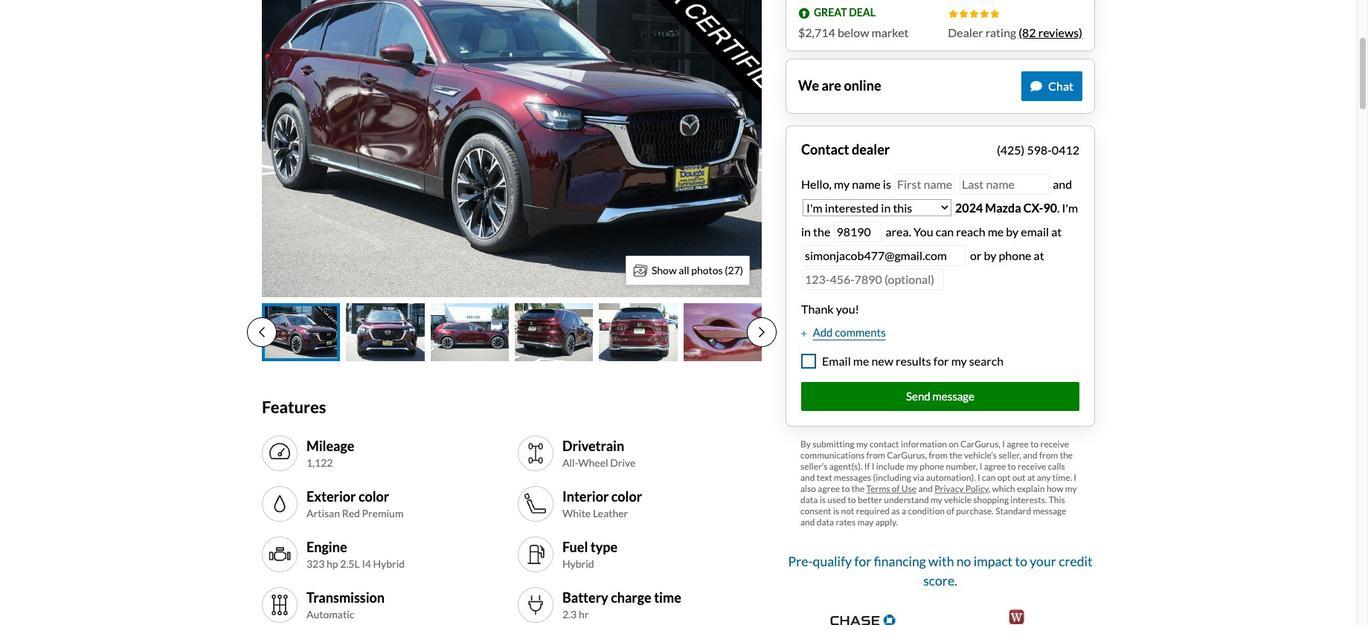Task type: describe. For each thing, give the bounding box(es) containing it.
3 from from the left
[[1040, 450, 1059, 461]]

1 vertical spatial me
[[854, 355, 870, 369]]

i right number,
[[980, 461, 983, 472]]

at inside the by submitting my contact information on cargurus, i agree to receive communications from cargurus, from the vehicle's seller, and from the seller's agent(s). if i include my phone number, i agree to receive calls and text messages (including via automation). i can opt out at any time. i also agree to the
[[1028, 472, 1036, 484]]

to down agent(s).
[[842, 484, 850, 495]]

thank you!
[[802, 302, 860, 316]]

calls
[[1049, 461, 1066, 472]]

rates
[[836, 517, 856, 528]]

message inside button
[[933, 390, 975, 403]]

leather
[[593, 508, 628, 520]]

interior color image
[[524, 493, 548, 517]]

0 horizontal spatial agree
[[818, 484, 840, 495]]

1 from from the left
[[867, 450, 886, 461]]

plus image
[[802, 330, 807, 338]]

with
[[929, 554, 954, 570]]

message inside , which explain how my data is used to better understand my vehicle shopping interests. this consent is not required as a condition of purchase. standard message and data rates may apply.
[[1033, 506, 1067, 517]]

view vehicle photo 4 image
[[515, 303, 593, 362]]

you
[[914, 224, 934, 239]]

1 vertical spatial by
[[984, 248, 997, 262]]

all-
[[563, 457, 579, 470]]

condition
[[908, 506, 945, 517]]

1 vertical spatial at
[[1034, 248, 1045, 262]]

drivetrain
[[563, 438, 625, 455]]

1 horizontal spatial cargurus,
[[961, 439, 1001, 450]]

may
[[858, 517, 874, 528]]

vehicle's
[[965, 450, 997, 461]]

exterior color image
[[268, 493, 292, 517]]

email
[[822, 355, 851, 369]]

dealer rating (82 reviews)
[[948, 25, 1083, 39]]

reach
[[957, 224, 986, 239]]

type
[[591, 539, 618, 556]]

agent(s).
[[830, 461, 863, 472]]

by submitting my contact information on cargurus, i agree to receive communications from cargurus, from the vehicle's seller, and from the seller's agent(s). if i include my phone number, i agree to receive calls and text messages (including via automation). i can opt out at any time. i also agree to the
[[801, 439, 1077, 495]]

send message button
[[802, 383, 1080, 411]]

(including
[[873, 472, 912, 484]]

$2,714 below market
[[799, 25, 909, 39]]

0412
[[1052, 143, 1080, 157]]

exterior color artisan red premium
[[307, 489, 404, 520]]

can inside the by submitting my contact information on cargurus, i agree to receive communications from cargurus, from the vehicle's seller, and from the seller's agent(s). if i include my phone number, i agree to receive calls and text messages (including via automation). i can opt out at any time. i also agree to the
[[982, 472, 996, 484]]

hp
[[327, 558, 338, 571]]

send message
[[907, 390, 975, 403]]

0 vertical spatial at
[[1052, 224, 1062, 239]]

in
[[802, 224, 811, 239]]

phone inside the by submitting my contact information on cargurus, i agree to receive communications from cargurus, from the vehicle's seller, and from the seller's agent(s). if i include my phone number, i agree to receive calls and text messages (including via automation). i can opt out at any time. i also agree to the
[[920, 461, 945, 472]]

purchase.
[[957, 506, 994, 517]]

rating
[[986, 25, 1017, 39]]

transmission image
[[268, 594, 292, 618]]

First name field
[[895, 174, 955, 195]]

submitting
[[813, 439, 855, 450]]

color for interior color
[[612, 489, 642, 505]]

battery
[[563, 590, 609, 606]]

time
[[654, 590, 682, 606]]

Email address email field
[[803, 245, 967, 266]]

the inside . i'm in the
[[814, 224, 831, 239]]

i right time.
[[1074, 472, 1077, 484]]

engine image
[[268, 544, 292, 568]]

Zip code field
[[835, 221, 882, 243]]

text
[[817, 472, 833, 484]]

hello, my name is
[[802, 177, 894, 191]]

qualify
[[813, 554, 852, 570]]

next page image
[[759, 327, 765, 339]]

time.
[[1053, 472, 1073, 484]]

view vehicle photo 6 image
[[684, 303, 762, 362]]

number,
[[946, 461, 978, 472]]

engine 323 hp 2.5l i4 hybrid
[[307, 539, 405, 571]]

red
[[342, 508, 360, 520]]

use
[[902, 484, 917, 495]]

add
[[813, 326, 833, 339]]

apply.
[[876, 517, 898, 528]]

fuel
[[563, 539, 588, 556]]

drivetrain all-wheel drive
[[563, 438, 636, 470]]

also
[[801, 484, 817, 495]]

email
[[1021, 224, 1050, 239]]

0 vertical spatial by
[[1006, 224, 1019, 239]]

1 vertical spatial data
[[817, 517, 834, 528]]

0 horizontal spatial of
[[892, 484, 900, 495]]

pre-qualify for financing with no impact to your credit score.
[[788, 554, 1093, 589]]

battery charge time image
[[524, 594, 548, 618]]

prev page image
[[259, 327, 265, 339]]

seller,
[[999, 450, 1022, 461]]

to inside , which explain how my data is used to better understand my vehicle shopping interests. this consent is not required as a condition of purchase. standard message and data rates may apply.
[[848, 495, 856, 506]]

1 horizontal spatial phone
[[999, 248, 1032, 262]]

explain
[[1017, 484, 1045, 495]]

score.
[[924, 574, 958, 589]]

which
[[993, 484, 1016, 495]]

. i'm in the
[[802, 201, 1079, 239]]

hybrid inside engine 323 hp 2.5l i4 hybrid
[[373, 558, 405, 571]]

hybrid inside 'fuel type hybrid'
[[563, 558, 594, 571]]

2 horizontal spatial is
[[883, 177, 892, 191]]

fuel type hybrid
[[563, 539, 618, 571]]

this
[[1049, 495, 1066, 506]]

1 horizontal spatial for
[[934, 355, 949, 369]]

i right vehicle's
[[1003, 439, 1005, 450]]

(82 reviews) button
[[1019, 23, 1083, 41]]

view vehicle photo 3 image
[[431, 303, 509, 362]]

1 vertical spatial receive
[[1018, 461, 1047, 472]]

interests.
[[1011, 495, 1048, 506]]

consent
[[801, 506, 832, 517]]

pre-
[[788, 554, 813, 570]]

automatic
[[307, 609, 354, 622]]

(425) 598-0412
[[997, 143, 1080, 157]]

all
[[679, 264, 690, 277]]

1 horizontal spatial agree
[[984, 461, 1006, 472]]

view vehicle photo 5 image
[[599, 303, 678, 362]]

market
[[872, 25, 909, 39]]

required
[[856, 506, 890, 517]]

financing
[[874, 554, 926, 570]]

the up automation).
[[950, 450, 963, 461]]

comment image
[[1031, 80, 1043, 92]]

area. you can reach me by email at
[[884, 224, 1062, 239]]

contact
[[802, 141, 850, 158]]

policy
[[966, 484, 989, 495]]

or
[[971, 248, 982, 262]]



Task type: vqa. For each thing, say whether or not it's contained in the screenshot.
Email
yes



Task type: locate. For each thing, give the bounding box(es) containing it.
, which explain how my data is used to better understand my vehicle shopping interests. this consent is not required as a condition of purchase. standard message and data rates may apply.
[[801, 484, 1077, 528]]

information
[[901, 439, 947, 450]]

from up any on the bottom
[[1040, 450, 1059, 461]]

598-
[[1027, 143, 1052, 157]]

phone down email
[[999, 248, 1032, 262]]

1 vertical spatial agree
[[984, 461, 1006, 472]]

0 horizontal spatial me
[[854, 355, 870, 369]]

show all photos (27) link
[[626, 256, 750, 285]]

understand
[[884, 495, 929, 506]]

add comments button
[[802, 324, 886, 341]]

my left name
[[834, 177, 850, 191]]

vehicle
[[945, 495, 972, 506]]

terms of use and privacy policy
[[867, 484, 989, 495]]

the left terms
[[852, 484, 865, 495]]

receive up explain
[[1018, 461, 1047, 472]]

tab list
[[247, 303, 777, 362]]

premium
[[362, 508, 404, 520]]

1 vertical spatial of
[[947, 506, 955, 517]]

great deal
[[814, 6, 876, 19]]

vehicle full photo image
[[262, 0, 762, 297]]

and down also
[[801, 517, 815, 528]]

my right include
[[907, 461, 918, 472]]

features
[[262, 398, 326, 418]]

dealer
[[852, 141, 890, 158]]

mileage 1,122
[[307, 438, 355, 470]]

and right seller,
[[1024, 450, 1038, 461]]

add comments
[[813, 326, 886, 339]]

0 horizontal spatial can
[[936, 224, 954, 239]]

great
[[814, 6, 847, 19]]

Last name field
[[960, 174, 1049, 195]]

can
[[936, 224, 954, 239], [982, 472, 996, 484]]

i right if
[[872, 461, 875, 472]]

we are online
[[799, 77, 882, 94]]

or by phone at
[[971, 248, 1045, 262]]

0 vertical spatial for
[[934, 355, 949, 369]]

0 vertical spatial me
[[988, 224, 1004, 239]]

1 color from the left
[[359, 489, 389, 505]]

message right 'send'
[[933, 390, 975, 403]]

1 horizontal spatial message
[[1033, 506, 1067, 517]]

from left on
[[929, 450, 948, 461]]

interior
[[563, 489, 609, 505]]

and inside , which explain how my data is used to better understand my vehicle shopping interests. this consent is not required as a condition of purchase. standard message and data rates may apply.
[[801, 517, 815, 528]]

0 vertical spatial data
[[801, 495, 818, 506]]

is right name
[[883, 177, 892, 191]]

battery charge time 2.3 hr
[[563, 590, 682, 622]]

1 horizontal spatial me
[[988, 224, 1004, 239]]

to up "which"
[[1008, 461, 1017, 472]]

the right in
[[814, 224, 831, 239]]

pre-qualify for financing with no impact to your credit score. button
[[786, 546, 1096, 626]]

2 horizontal spatial from
[[1040, 450, 1059, 461]]

hybrid down fuel
[[563, 558, 594, 571]]

2.3
[[563, 609, 577, 622]]

dealer
[[948, 25, 984, 39]]

my left search
[[952, 355, 967, 369]]

cargurus, right on
[[961, 439, 1001, 450]]

0 vertical spatial of
[[892, 484, 900, 495]]

data left rates
[[817, 517, 834, 528]]

1 vertical spatial for
[[855, 554, 872, 570]]

for inside "pre-qualify for financing with no impact to your credit score."
[[855, 554, 872, 570]]

1 vertical spatial message
[[1033, 506, 1067, 517]]

as
[[892, 506, 900, 517]]

can right you
[[936, 224, 954, 239]]

me left new
[[854, 355, 870, 369]]

to right seller,
[[1031, 439, 1039, 450]]

of down privacy
[[947, 506, 955, 517]]

and up .
[[1051, 177, 1073, 191]]

color up premium
[[359, 489, 389, 505]]

of inside , which explain how my data is used to better understand my vehicle shopping interests. this consent is not required as a condition of purchase. standard message and data rates may apply.
[[947, 506, 955, 517]]

i left ,
[[978, 472, 981, 484]]

to right used
[[848, 495, 856, 506]]

chat
[[1049, 79, 1074, 93]]

of left use
[[892, 484, 900, 495]]

and right use
[[919, 484, 933, 495]]

1 vertical spatial phone
[[920, 461, 945, 472]]

1 vertical spatial can
[[982, 472, 996, 484]]

my left contact at right bottom
[[857, 439, 868, 450]]

(27)
[[725, 264, 744, 277]]

automation).
[[926, 472, 976, 484]]

1 horizontal spatial hybrid
[[563, 558, 594, 571]]

messages
[[834, 472, 872, 484]]

by right or
[[984, 248, 997, 262]]

photos
[[692, 264, 723, 277]]

are
[[822, 77, 842, 94]]

mazda
[[986, 201, 1022, 215]]

shopping
[[974, 495, 1009, 506]]

the up time.
[[1060, 450, 1073, 461]]

fuel type image
[[524, 544, 548, 568]]

2 color from the left
[[612, 489, 642, 505]]

terms of use link
[[867, 484, 917, 495]]

agree up out
[[1007, 439, 1029, 450]]

2 horizontal spatial agree
[[1007, 439, 1029, 450]]

i4
[[362, 558, 371, 571]]

Phone (optional) telephone field
[[803, 269, 944, 290]]

(425)
[[997, 143, 1025, 157]]

to left your
[[1016, 554, 1028, 570]]

i
[[1003, 439, 1005, 450], [872, 461, 875, 472], [980, 461, 983, 472], [978, 472, 981, 484], [1074, 472, 1077, 484]]

cargurus, up via
[[887, 450, 927, 461]]

how
[[1047, 484, 1064, 495]]

agree right also
[[818, 484, 840, 495]]

0 horizontal spatial is
[[820, 495, 826, 506]]

can left opt
[[982, 472, 996, 484]]

0 horizontal spatial by
[[984, 248, 997, 262]]

2 vertical spatial at
[[1028, 472, 1036, 484]]

and left text
[[801, 472, 815, 484]]

me right reach
[[988, 224, 1004, 239]]

1 horizontal spatial can
[[982, 472, 996, 484]]

0 horizontal spatial from
[[867, 450, 886, 461]]

1 horizontal spatial color
[[612, 489, 642, 505]]

hybrid
[[373, 558, 405, 571], [563, 558, 594, 571]]

$2,714
[[799, 25, 836, 39]]

0 vertical spatial message
[[933, 390, 975, 403]]

view vehicle photo 2 image
[[346, 303, 425, 362]]

my right how
[[1066, 484, 1077, 495]]

receive up calls at the bottom right of page
[[1041, 439, 1070, 450]]

on
[[949, 439, 959, 450]]

2 hybrid from the left
[[563, 558, 594, 571]]

agree up ,
[[984, 461, 1006, 472]]

1 horizontal spatial from
[[929, 450, 948, 461]]

1 horizontal spatial by
[[1006, 224, 1019, 239]]

for right qualify at the bottom
[[855, 554, 872, 570]]

color up leather
[[612, 489, 642, 505]]

hello,
[[802, 177, 832, 191]]

we
[[799, 77, 820, 94]]

my left "vehicle"
[[931, 495, 943, 506]]

is left not on the right bottom of page
[[834, 506, 840, 517]]

include
[[877, 461, 905, 472]]

color for exterior color
[[359, 489, 389, 505]]

2 from from the left
[[929, 450, 948, 461]]

hr
[[579, 609, 589, 622]]

0 horizontal spatial hybrid
[[373, 558, 405, 571]]

show
[[652, 264, 677, 277]]

0 vertical spatial phone
[[999, 248, 1032, 262]]

not
[[841, 506, 855, 517]]

color inside exterior color artisan red premium
[[359, 489, 389, 505]]

1 hybrid from the left
[[373, 558, 405, 571]]

show all photos (27)
[[652, 264, 744, 277]]

via
[[913, 472, 925, 484]]

message down how
[[1033, 506, 1067, 517]]

results
[[896, 355, 932, 369]]

0 horizontal spatial color
[[359, 489, 389, 505]]

from up the (including
[[867, 450, 886, 461]]

0 vertical spatial agree
[[1007, 439, 1029, 450]]

opt
[[998, 472, 1011, 484]]

online
[[844, 77, 882, 94]]

drive
[[611, 457, 636, 470]]

data down text
[[801, 495, 818, 506]]

0 horizontal spatial cargurus,
[[887, 450, 927, 461]]

323
[[307, 558, 325, 571]]

drivetrain image
[[524, 442, 548, 466]]

mileage image
[[268, 442, 292, 466]]

for right results
[[934, 355, 949, 369]]

cx-
[[1024, 201, 1044, 215]]

message
[[933, 390, 975, 403], [1033, 506, 1067, 517]]

to inside "pre-qualify for financing with no impact to your credit score."
[[1016, 554, 1028, 570]]

at right email
[[1052, 224, 1062, 239]]

0 horizontal spatial phone
[[920, 461, 945, 472]]

new
[[872, 355, 894, 369]]

if
[[865, 461, 870, 472]]

name
[[852, 177, 881, 191]]

by left email
[[1006, 224, 1019, 239]]

0 horizontal spatial message
[[933, 390, 975, 403]]

1 horizontal spatial of
[[947, 506, 955, 517]]

0 vertical spatial receive
[[1041, 439, 1070, 450]]

better
[[858, 495, 883, 506]]

contact dealer
[[802, 141, 890, 158]]

phone up terms of use and privacy policy
[[920, 461, 945, 472]]

receive
[[1041, 439, 1070, 450], [1018, 461, 1047, 472]]

0 vertical spatial can
[[936, 224, 954, 239]]

is left used
[[820, 495, 826, 506]]

reviews)
[[1039, 25, 1083, 39]]

communications
[[801, 450, 865, 461]]

color inside interior color white leather
[[612, 489, 642, 505]]

transmission
[[307, 590, 385, 606]]

agree
[[1007, 439, 1029, 450], [984, 461, 1006, 472], [818, 484, 840, 495]]

interior color white leather
[[563, 489, 642, 520]]

1,122
[[307, 457, 333, 470]]

2.5l
[[340, 558, 360, 571]]

wheel
[[579, 457, 609, 470]]

1 horizontal spatial is
[[834, 506, 840, 517]]

at down email
[[1034, 248, 1045, 262]]

at right out
[[1028, 472, 1036, 484]]

me
[[988, 224, 1004, 239], [854, 355, 870, 369]]

artisan
[[307, 508, 340, 520]]

,
[[989, 484, 991, 495]]

2024 mazda cx-90
[[956, 201, 1058, 215]]

to
[[1031, 439, 1039, 450], [1008, 461, 1017, 472], [842, 484, 850, 495], [848, 495, 856, 506], [1016, 554, 1028, 570]]

view vehicle photo 1 image
[[262, 303, 340, 362]]

0 horizontal spatial for
[[855, 554, 872, 570]]

comments
[[835, 326, 886, 339]]

hybrid right i4
[[373, 558, 405, 571]]

2 vertical spatial agree
[[818, 484, 840, 495]]

your
[[1030, 554, 1057, 570]]



